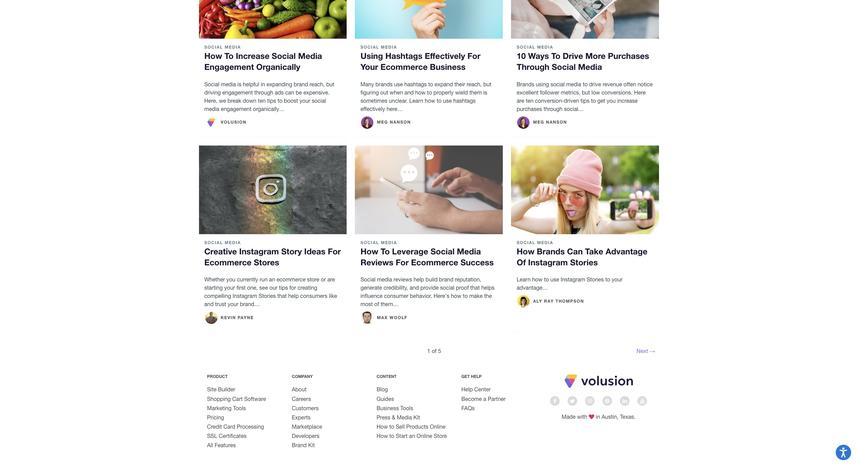Task type: vqa. For each thing, say whether or not it's contained in the screenshot.


Task type: locate. For each thing, give the bounding box(es) containing it.
2 ten from the left
[[526, 98, 534, 104]]

tips up the organically…
[[267, 98, 276, 104]]

0 horizontal spatial an
[[269, 277, 275, 283]]

follow volusion on youtube image
[[640, 399, 645, 404]]

software
[[244, 396, 266, 402]]

driven
[[564, 98, 579, 104]]

media inside social media how brands can take advantage of instagram stories
[[537, 240, 553, 245]]

0 horizontal spatial business
[[377, 405, 399, 411]]

2 horizontal spatial tips
[[581, 98, 590, 104]]

0 horizontal spatial but
[[326, 81, 334, 87]]

meg nanson for business
[[377, 120, 411, 125]]

to down ads
[[278, 98, 283, 104]]

for right ideas
[[328, 247, 341, 256]]

1 horizontal spatial is
[[484, 89, 487, 96]]

1 horizontal spatial through
[[544, 106, 563, 112]]

of right 1
[[432, 348, 437, 354]]

0 vertical spatial brands
[[517, 81, 534, 87]]

unclear.
[[389, 98, 408, 104]]

1 horizontal spatial nanson
[[546, 120, 567, 125]]

1 vertical spatial you
[[227, 277, 235, 283]]

an
[[269, 277, 275, 283], [409, 433, 415, 439]]

ssl
[[207, 433, 217, 439]]

social inside social media using hashtags effectively for your ecommerce business
[[361, 45, 379, 50]]

instagram inside whether you currently run an ecommerce store or are starting your first one, see our tips for creating compelling instagram stories that help consumers like and trust your brand…
[[233, 293, 257, 299]]

1 horizontal spatial meg nanson link
[[517, 116, 567, 129]]

aly ray thompson
[[533, 299, 584, 304]]

2 meg from the left
[[533, 120, 545, 125]]

1 horizontal spatial help
[[414, 277, 424, 283]]

your down advantage on the bottom of the page
[[612, 277, 623, 283]]

stories inside social media how brands can take advantage of instagram stories
[[570, 258, 598, 267]]

we
[[219, 98, 226, 104]]

stories down the see
[[259, 293, 276, 299]]

product
[[207, 374, 228, 379]]

meg nanson link
[[361, 116, 411, 129], [517, 116, 567, 129]]

faqs
[[462, 405, 475, 411]]

0 vertical spatial is
[[238, 81, 241, 87]]

stories
[[570, 258, 598, 267], [587, 277, 604, 283], [259, 293, 276, 299]]

how inside social media reviews help build brand reputation, generate credibility, and provide social proof that helps influence consumer behavior. here's how to make the most of them…
[[451, 293, 462, 299]]

out
[[380, 89, 388, 96]]

how for reviews
[[361, 247, 378, 256]]

2 vertical spatial of
[[432, 348, 437, 354]]

1 meg nanson from the left
[[377, 120, 411, 125]]

meg down effectively
[[377, 120, 388, 125]]

in right heart image
[[596, 414, 600, 420]]

an inside whether you currently run an ecommerce store or are starting your first one, see our tips for creating compelling instagram stories that help consumers like and trust your brand…
[[269, 277, 275, 283]]

pagination navigation
[[198, 344, 661, 359]]

open accessibe: accessibility options, statement and help image
[[840, 448, 848, 458]]

for down leverage
[[396, 258, 409, 267]]

tips right our
[[279, 285, 288, 291]]

kit inside about careers customers experts marketplace developers brand kit
[[308, 443, 315, 449]]

but inside many brands use hashtags to expand their reach, but figuring out when and how to properly wield them is sometimes unclear. learn how to use hashtags effectively here…
[[484, 81, 492, 87]]

how down properly
[[425, 98, 435, 104]]

reviews
[[394, 277, 412, 283]]

0 vertical spatial help
[[414, 277, 424, 283]]

brand up be
[[294, 81, 308, 87]]

reach, up expensive.
[[310, 81, 325, 87]]

in inside social media is helpful in expanding brand reach, but driving engagement through ads can be expensive. here, we break down ten tips to boost your social media engagement organically…
[[261, 81, 265, 87]]

to up reviews
[[381, 247, 390, 256]]

meg nanson link down purchases at the top
[[517, 116, 567, 129]]

reach, up them
[[467, 81, 482, 87]]

1 reach, from the left
[[310, 81, 325, 87]]

2 meg nanson link from the left
[[517, 116, 567, 129]]

0 vertical spatial you
[[607, 98, 616, 104]]

2 nanson from the left
[[546, 120, 567, 125]]

all
[[207, 443, 213, 449]]

social inside social media is helpful in expanding brand reach, but driving engagement through ads can be expensive. here, we break down ten tips to boost your social media engagement organically…
[[204, 81, 219, 87]]

brand right the build
[[439, 277, 454, 283]]

2 horizontal spatial social
[[551, 81, 565, 87]]

of up advantage…
[[517, 258, 526, 267]]

social down expensive.
[[312, 98, 326, 104]]

2 vertical spatial social
[[440, 285, 455, 291]]

1 vertical spatial through
[[544, 106, 563, 112]]

and right when
[[405, 89, 414, 96]]

social media is helpful in expanding brand reach, but driving engagement through ads can be expensive. here, we break down ten tips to boost your social media engagement organically…
[[204, 81, 334, 112]]

is right them
[[484, 89, 487, 96]]

the
[[484, 293, 492, 299]]

brands inside social media how brands can take advantage of instagram stories
[[537, 247, 565, 256]]

instagram down 'can'
[[528, 258, 568, 267]]

1 vertical spatial an
[[409, 433, 415, 439]]

1 vertical spatial learn
[[517, 277, 531, 283]]

meg nanson down conversion-
[[533, 120, 567, 125]]

through inside social media is helpful in expanding brand reach, but driving engagement through ads can be expensive. here, we break down ten tips to boost your social media engagement organically…
[[254, 89, 273, 96]]

here,
[[204, 98, 218, 104]]

use down properly
[[443, 98, 452, 104]]

your
[[300, 98, 310, 104], [612, 277, 623, 283], [224, 285, 235, 291], [228, 301, 239, 307]]

1 vertical spatial help
[[288, 293, 299, 299]]

learn right unclear.
[[410, 98, 423, 104]]

1 horizontal spatial use
[[443, 98, 452, 104]]

and inside many brands use hashtags to expand their reach, but figuring out when and how to properly wield them is sometimes unclear. learn how to use hashtags effectively here…
[[405, 89, 414, 96]]

2 vertical spatial stories
[[259, 293, 276, 299]]

sometimes
[[361, 98, 387, 104]]

but left low
[[582, 89, 590, 96]]

0 vertical spatial hashtags
[[405, 81, 427, 87]]

ecommerce up the build
[[411, 258, 458, 267]]

conversion-
[[535, 98, 564, 104]]

an up our
[[269, 277, 275, 283]]

help center become a partner faqs
[[462, 387, 506, 411]]

how inside social media how to increase social media engagement organically
[[204, 51, 222, 61]]

in
[[261, 81, 265, 87], [596, 414, 600, 420]]

1 tools from the left
[[233, 405, 246, 411]]

stories down 'can'
[[570, 258, 598, 267]]

volusion
[[221, 120, 247, 125]]

1 meg nanson link from the left
[[361, 116, 411, 129]]

or
[[321, 277, 326, 283]]

2 vertical spatial and
[[204, 301, 214, 307]]

press & media kit link
[[377, 415, 420, 421]]

for down 'ecommerce'
[[290, 285, 296, 291]]

through inside brands using social media to drive revenue often notice excellent follower metrics, but low conversions. here are ten conversion-driven tips to get you increase purchases through social…
[[544, 106, 563, 112]]

social inside social media reviews help build brand reputation, generate credibility, and provide social proof that helps influence consumer behavior. here's how to make the most of them…
[[361, 277, 376, 283]]

1 horizontal spatial an
[[409, 433, 415, 439]]

0 vertical spatial and
[[405, 89, 414, 96]]

ten inside brands using social media to drive revenue often notice excellent follower metrics, but low conversions. here are ten conversion-driven tips to get you increase purchases through social…
[[526, 98, 534, 104]]

1 horizontal spatial reach,
[[467, 81, 482, 87]]

to inside social media how to increase social media engagement organically
[[225, 51, 234, 61]]

processing
[[237, 424, 264, 430]]

shopping
[[207, 396, 231, 402]]

instagram
[[239, 247, 279, 256], [528, 258, 568, 267], [561, 277, 585, 283], [233, 293, 257, 299]]

1 horizontal spatial business
[[430, 62, 466, 72]]

1 vertical spatial are
[[327, 277, 335, 283]]

1 ten from the left
[[258, 98, 266, 104]]

ray
[[544, 299, 554, 304]]

tools up press & media kit link
[[401, 405, 413, 411]]

through down helpful
[[254, 89, 273, 96]]

1 vertical spatial help
[[462, 387, 473, 393]]

our
[[270, 285, 278, 291]]

but up expensive.
[[326, 81, 334, 87]]

0 horizontal spatial nanson
[[390, 120, 411, 125]]

1 vertical spatial and
[[410, 285, 419, 291]]

brand
[[294, 81, 308, 87], [439, 277, 454, 283]]

properly
[[434, 89, 454, 96]]

0 horizontal spatial ten
[[258, 98, 266, 104]]

1 horizontal spatial you
[[607, 98, 616, 104]]

use inside learn how to use instagram stories to your advantage…
[[551, 277, 559, 283]]

0 vertical spatial through
[[254, 89, 273, 96]]

0 vertical spatial social
[[551, 81, 565, 87]]

0 horizontal spatial kit
[[308, 443, 315, 449]]

to left drive
[[583, 81, 588, 87]]

ecommerce
[[277, 277, 306, 283]]

woolf
[[390, 315, 408, 320]]

1 vertical spatial brand
[[439, 277, 454, 283]]

social media using hashtags effectively for your ecommerce business
[[361, 45, 481, 72]]

for
[[468, 51, 481, 61], [328, 247, 341, 256], [396, 258, 409, 267], [290, 285, 296, 291]]

you right get
[[607, 98, 616, 104]]

that up make
[[471, 285, 480, 291]]

tools down the cart at the bottom left of the page
[[233, 405, 246, 411]]

break
[[228, 98, 241, 104]]

how left properly
[[415, 89, 426, 96]]

help down creating
[[288, 293, 299, 299]]

social for credibility,
[[361, 277, 376, 283]]

kit for media
[[414, 415, 420, 421]]

online up "store"
[[430, 424, 446, 430]]

using hashtags effectively for your ecommerce business image
[[355, 0, 503, 39]]

meg nanson down 'here…'
[[377, 120, 411, 125]]

your inside learn how to use instagram stories to your advantage…
[[612, 277, 623, 283]]

your down be
[[300, 98, 310, 104]]

1 vertical spatial kit
[[308, 443, 315, 449]]

business inside social media using hashtags effectively for your ecommerce business
[[430, 62, 466, 72]]

for inside social media how to leverage social media reviews for ecommerce success
[[396, 258, 409, 267]]

1 horizontal spatial are
[[517, 98, 525, 104]]

features
[[215, 443, 236, 449]]

1 meg from the left
[[377, 120, 388, 125]]

2 vertical spatial use
[[551, 277, 559, 283]]

meg nanson link for 10 ways to drive more purchases through social media
[[517, 116, 567, 129]]

increase
[[236, 51, 270, 61]]

media inside social media reviews help build brand reputation, generate credibility, and provide social proof that helps influence consumer behavior. here's how to make the most of them…
[[377, 277, 392, 283]]

1 horizontal spatial of
[[432, 348, 437, 354]]

instagram up thompson
[[561, 277, 585, 283]]

is left helpful
[[238, 81, 241, 87]]

2 meg nanson from the left
[[533, 120, 567, 125]]

how for engagement
[[204, 51, 222, 61]]

brands
[[376, 81, 393, 87]]

get
[[462, 374, 470, 379]]

brand kit link
[[292, 443, 315, 449]]

1 vertical spatial that
[[277, 293, 287, 299]]

ecommerce inside social media using hashtags effectively for your ecommerce business
[[381, 62, 428, 72]]

1 horizontal spatial in
[[596, 414, 600, 420]]

0 vertical spatial kit
[[414, 415, 420, 421]]

meg nanson link down 'here…'
[[361, 116, 411, 129]]

next → link
[[633, 345, 659, 358]]

0 vertical spatial learn
[[410, 98, 423, 104]]

nanson
[[390, 120, 411, 125], [546, 120, 567, 125]]

are right or
[[327, 277, 335, 283]]

how inside social media how brands can take advantage of instagram stories
[[517, 247, 535, 256]]

whether you currently run an ecommerce store or are starting your first one, see our tips for creating compelling instagram stories that help consumers like and trust your brand…
[[204, 277, 337, 307]]

nanson down 'here…'
[[390, 120, 411, 125]]

0 vertical spatial are
[[517, 98, 525, 104]]

1 vertical spatial hashtags
[[453, 98, 476, 104]]

media up "credibility,"
[[377, 277, 392, 283]]

that down our
[[277, 293, 287, 299]]

are down excellent
[[517, 98, 525, 104]]

2 tools from the left
[[401, 405, 413, 411]]

meg down purchases at the top
[[533, 120, 545, 125]]

how up advantage…
[[532, 277, 543, 283]]

reach, for using hashtags effectively for your ecommerce business
[[467, 81, 482, 87]]

your inside social media is helpful in expanding brand reach, but driving engagement through ads can be expensive. here, we break down ten tips to boost your social media engagement organically…
[[300, 98, 310, 104]]

to inside social media how to leverage social media reviews for ecommerce success
[[381, 247, 390, 256]]

use up when
[[394, 81, 403, 87]]

2 reach, from the left
[[467, 81, 482, 87]]

stories down take
[[587, 277, 604, 283]]

0 vertical spatial of
[[517, 258, 526, 267]]

kit
[[414, 415, 420, 421], [308, 443, 315, 449]]

1 vertical spatial engagement
[[221, 106, 252, 112]]

1 vertical spatial business
[[377, 405, 399, 411]]

stories inside whether you currently run an ecommerce store or are starting your first one, see our tips for creating compelling instagram stories that help consumers like and trust your brand…
[[259, 293, 276, 299]]

for right the effectively
[[468, 51, 481, 61]]

excellent
[[517, 89, 539, 96]]

instagram up stores
[[239, 247, 279, 256]]

marketing tools link
[[207, 405, 246, 411]]

of inside social media how brands can take advantage of instagram stories
[[517, 258, 526, 267]]

to left properly
[[427, 89, 432, 96]]

starting
[[204, 285, 223, 291]]

tips right driven
[[581, 98, 590, 104]]

hashtags up unclear.
[[405, 81, 427, 87]]

instagram down first
[[233, 293, 257, 299]]

an down how to sell products online 'link'
[[409, 433, 415, 439]]

0 horizontal spatial meg nanson
[[377, 120, 411, 125]]

1 horizontal spatial meg
[[533, 120, 545, 125]]

tools inside the site builder shopping cart software marketing tools pricing credit card processing ssl certificates all features
[[233, 405, 246, 411]]

1 horizontal spatial meg nanson
[[533, 120, 567, 125]]

hashtags down wield
[[453, 98, 476, 104]]

but inside brands using social media to drive revenue often notice excellent follower metrics, but low conversions. here are ten conversion-driven tips to get you increase purchases through social…
[[582, 89, 590, 96]]

social inside social media how brands can take advantage of instagram stories
[[517, 240, 536, 245]]

1 horizontal spatial social
[[440, 285, 455, 291]]

0 horizontal spatial meg
[[377, 120, 388, 125]]

organically
[[256, 62, 300, 72]]

next
[[637, 348, 648, 354]]

engagement down break
[[221, 106, 252, 112]]

for inside social media using hashtags effectively for your ecommerce business
[[468, 51, 481, 61]]

to inside social media reviews help build brand reputation, generate credibility, and provide social proof that helps influence consumer behavior. here's how to make the most of them…
[[463, 293, 468, 299]]

reach,
[[310, 81, 325, 87], [467, 81, 482, 87]]

through down conversion-
[[544, 106, 563, 112]]

how
[[415, 89, 426, 96], [425, 98, 435, 104], [532, 277, 543, 283], [451, 293, 462, 299]]

ecommerce down hashtags at left top
[[381, 62, 428, 72]]

0 horizontal spatial in
[[261, 81, 265, 87]]

is inside social media is helpful in expanding brand reach, but driving engagement through ads can be expensive. here, we break down ten tips to boost your social media engagement organically…
[[238, 81, 241, 87]]

and inside whether you currently run an ecommerce store or are starting your first one, see our tips for creating compelling instagram stories that help consumers like and trust your brand…
[[204, 301, 214, 307]]

media inside blog guides business tools press & media kit how to sell products online how to start an online store
[[397, 415, 412, 421]]

and up the behavior. at the bottom
[[410, 285, 419, 291]]

payne
[[238, 315, 254, 320]]

ecommerce down 'creative'
[[204, 258, 252, 267]]

use up aly ray thompson at the bottom right
[[551, 277, 559, 283]]

get
[[598, 98, 605, 104]]

here…
[[387, 106, 403, 112]]

how to sell products online link
[[377, 424, 446, 430]]

for inside social media creative instagram story ideas for ecommerce stores
[[328, 247, 341, 256]]

1 vertical spatial brands
[[537, 247, 565, 256]]

to up engagement
[[225, 51, 234, 61]]

0 horizontal spatial learn
[[410, 98, 423, 104]]

2 horizontal spatial but
[[582, 89, 590, 96]]

social up follower
[[551, 81, 565, 87]]

that inside social media reviews help build brand reputation, generate credibility, and provide social proof that helps influence consumer behavior. here's how to make the most of them…
[[471, 285, 480, 291]]

engagement
[[222, 89, 253, 96], [221, 106, 252, 112]]

nanson down social… on the top
[[546, 120, 567, 125]]

but inside social media is helpful in expanding brand reach, but driving engagement through ads can be expensive. here, we break down ten tips to boost your social media engagement organically…
[[326, 81, 334, 87]]

one,
[[247, 285, 258, 291]]

to down proof
[[463, 293, 468, 299]]

credibility,
[[384, 285, 408, 291]]

you inside brands using social media to drive revenue often notice excellent follower metrics, but low conversions. here are ten conversion-driven tips to get you increase purchases through social…
[[607, 98, 616, 104]]

social inside social media creative instagram story ideas for ecommerce stores
[[204, 240, 223, 245]]

to inside social media is helpful in expanding brand reach, but driving engagement through ads can be expensive. here, we break down ten tips to boost your social media engagement organically…
[[278, 98, 283, 104]]

kit down developers
[[308, 443, 315, 449]]

brand inside social media is helpful in expanding brand reach, but driving engagement through ads can be expensive. here, we break down ten tips to boost your social media engagement organically…
[[294, 81, 308, 87]]

social
[[551, 81, 565, 87], [312, 98, 326, 104], [440, 285, 455, 291]]

generate
[[361, 285, 382, 291]]

ecommerce software by volusion image
[[564, 374, 634, 389]]

social…
[[564, 106, 584, 112]]

0 horizontal spatial help
[[288, 293, 299, 299]]

0 vertical spatial that
[[471, 285, 480, 291]]

0 vertical spatial an
[[269, 277, 275, 283]]

get help
[[462, 374, 482, 379]]

down
[[243, 98, 256, 104]]

0 horizontal spatial social
[[312, 98, 326, 104]]

brands left 'can'
[[537, 247, 565, 256]]

1 vertical spatial stories
[[587, 277, 604, 283]]

0 horizontal spatial brands
[[517, 81, 534, 87]]

ten up the organically…
[[258, 98, 266, 104]]

1 vertical spatial social
[[312, 98, 326, 104]]

but right the their
[[484, 81, 492, 87]]

1 vertical spatial in
[[596, 414, 600, 420]]

media inside social media using hashtags effectively for your ecommerce business
[[381, 45, 397, 50]]

0 horizontal spatial meg nanson link
[[361, 116, 411, 129]]

0 horizontal spatial brand
[[294, 81, 308, 87]]

2 horizontal spatial use
[[551, 277, 559, 283]]

online down the products
[[417, 433, 432, 439]]

purchases
[[517, 106, 542, 112]]

1 horizontal spatial tools
[[401, 405, 413, 411]]

to down properly
[[437, 98, 442, 104]]

of down influence
[[374, 301, 379, 307]]

texas.
[[620, 414, 636, 420]]

help inside "help center become a partner faqs"
[[462, 387, 473, 393]]

ten up purchases at the top
[[526, 98, 534, 104]]

nanson for business
[[390, 120, 411, 125]]

whether
[[204, 277, 225, 283]]

social for business
[[361, 45, 379, 50]]

0 horizontal spatial is
[[238, 81, 241, 87]]

how down proof
[[451, 293, 462, 299]]

social up here's
[[440, 285, 455, 291]]

0 horizontal spatial tools
[[233, 405, 246, 411]]

max woolf link
[[361, 311, 408, 325]]

1 vertical spatial is
[[484, 89, 487, 96]]

hashtags
[[405, 81, 427, 87], [453, 98, 476, 104]]

0 horizontal spatial through
[[254, 89, 273, 96]]

kit up the products
[[414, 415, 420, 421]]

aly ray thompson link
[[517, 295, 584, 309]]

1 horizontal spatial kit
[[414, 415, 420, 421]]

1 horizontal spatial but
[[484, 81, 492, 87]]

1 horizontal spatial tips
[[279, 285, 288, 291]]

more
[[586, 51, 606, 61]]

you right whether
[[227, 277, 235, 283]]

ways
[[528, 51, 549, 61]]

0 vertical spatial brand
[[294, 81, 308, 87]]

how inside social media how to leverage social media reviews for ecommerce success
[[361, 247, 378, 256]]

follow volusion on instagram image
[[588, 399, 592, 404]]

0 vertical spatial help
[[471, 374, 482, 379]]

help
[[414, 277, 424, 283], [288, 293, 299, 299]]

business down guides
[[377, 405, 399, 411]]

help left the build
[[414, 277, 424, 283]]

reach, inside social media is helpful in expanding brand reach, but driving engagement through ads can be expensive. here, we break down ten tips to boost your social media engagement organically…
[[310, 81, 325, 87]]

kit inside blog guides business tools press & media kit how to sell products online how to start an online store
[[414, 415, 420, 421]]

but for using hashtags effectively for your ecommerce business
[[484, 81, 492, 87]]

tips inside brands using social media to drive revenue often notice excellent follower metrics, but low conversions. here are ten conversion-driven tips to get you increase purchases through social…
[[581, 98, 590, 104]]

1 horizontal spatial brand
[[439, 277, 454, 283]]

ecommerce inside social media how to leverage social media reviews for ecommerce success
[[411, 258, 458, 267]]

business down the effectively
[[430, 62, 466, 72]]

0 horizontal spatial of
[[374, 301, 379, 307]]

1 vertical spatial use
[[443, 98, 452, 104]]

social media creative instagram story ideas for ecommerce stores
[[204, 240, 341, 267]]

0 vertical spatial stories
[[570, 258, 598, 267]]

0 vertical spatial use
[[394, 81, 403, 87]]

1 horizontal spatial hashtags
[[453, 98, 476, 104]]

blog link
[[377, 387, 388, 393]]

1 horizontal spatial brands
[[537, 247, 565, 256]]

1 nanson from the left
[[390, 120, 411, 125]]

media down engagement
[[221, 81, 236, 87]]

0 horizontal spatial are
[[327, 277, 335, 283]]

1 vertical spatial of
[[374, 301, 379, 307]]

0 horizontal spatial reach,
[[310, 81, 325, 87]]

1 horizontal spatial learn
[[517, 277, 531, 283]]

10 ways to drive more purchases through social media image
[[511, 0, 659, 39]]

how to increase social media engagement organically image
[[199, 0, 347, 39]]

reach, inside many brands use hashtags to expand their reach, but figuring out when and how to properly wield them is sometimes unclear. learn how to use hashtags effectively here…
[[467, 81, 482, 87]]

and left trust
[[204, 301, 214, 307]]

in right helpful
[[261, 81, 265, 87]]

1 horizontal spatial ten
[[526, 98, 534, 104]]

certificates
[[219, 433, 247, 439]]

credit
[[207, 424, 222, 430]]

ecommerce inside social media creative instagram story ideas for ecommerce stores
[[204, 258, 252, 267]]

social for organically
[[204, 45, 223, 50]]

help up become
[[462, 387, 473, 393]]

0 vertical spatial business
[[430, 62, 466, 72]]

0 horizontal spatial that
[[277, 293, 287, 299]]

cart
[[232, 396, 243, 402]]

can
[[285, 89, 294, 96]]

your right trust
[[228, 301, 239, 307]]

for inside whether you currently run an ecommerce store or are starting your first one, see our tips for creating compelling instagram stories that help consumers like and trust your brand…
[[290, 285, 296, 291]]

through
[[517, 62, 550, 72]]



Task type: describe. For each thing, give the bounding box(es) containing it.
0 vertical spatial engagement
[[222, 89, 253, 96]]

tools inside blog guides business tools press & media kit how to sell products online how to start an online store
[[401, 405, 413, 411]]

become
[[462, 396, 482, 402]]

leverage
[[392, 247, 428, 256]]

of inside social media reviews help build brand reputation, generate credibility, and provide social proof that helps influence consumer behavior. here's how to make the most of them…
[[374, 301, 379, 307]]

site builder shopping cart software marketing tools pricing credit card processing ssl certificates all features
[[207, 387, 266, 449]]

credit card processing link
[[207, 424, 264, 430]]

creative
[[204, 247, 237, 256]]

help inside social media reviews help build brand reputation, generate credibility, and provide social proof that helps influence consumer behavior. here's how to make the most of them…
[[414, 277, 424, 283]]

content
[[377, 374, 397, 379]]

social for for
[[361, 240, 379, 245]]

become a partner link
[[462, 396, 506, 402]]

ecommerce for hashtags
[[381, 62, 428, 72]]

ssl certificates link
[[207, 433, 247, 439]]

social inside social media reviews help build brand reputation, generate credibility, and provide social proof that helps influence consumer behavior. here's how to make the most of them…
[[440, 285, 455, 291]]

follow volusion on pinterest image
[[605, 399, 610, 404]]

creative instagram story ideas for ecommerce stores image
[[199, 146, 347, 234]]

how brands can take advantage of instagram stories image
[[511, 146, 659, 234]]

follower
[[540, 89, 560, 96]]

helps
[[482, 285, 495, 291]]

card
[[223, 424, 235, 430]]

tips inside social media is helpful in expanding brand reach, but driving engagement through ads can be expensive. here, we break down ten tips to boost your social media engagement organically…
[[267, 98, 276, 104]]

meg for 10 ways to drive more purchases through social media
[[533, 120, 545, 125]]

figuring
[[361, 89, 379, 96]]

hashtags
[[385, 51, 423, 61]]

but for how to increase social media engagement organically
[[326, 81, 334, 87]]

you inside whether you currently run an ecommerce store or are starting your first one, see our tips for creating compelling instagram stories that help consumers like and trust your brand…
[[227, 277, 235, 283]]

here's
[[434, 293, 450, 299]]

that inside whether you currently run an ecommerce store or are starting your first one, see our tips for creating compelling instagram stories that help consumers like and trust your brand…
[[277, 293, 287, 299]]

and inside social media reviews help build brand reputation, generate credibility, and provide social proof that helps influence consumer behavior. here's how to make the most of them…
[[410, 285, 419, 291]]

are inside brands using social media to drive revenue often notice excellent follower metrics, but low conversions. here are ten conversion-driven tips to get you increase purchases through social…
[[517, 98, 525, 104]]

how inside learn how to use instagram stories to your advantage…
[[532, 277, 543, 283]]

a
[[484, 396, 486, 402]]

sell
[[396, 424, 405, 430]]

run
[[260, 277, 268, 283]]

social inside brands using social media to drive revenue often notice excellent follower metrics, but low conversions. here are ten conversion-driven tips to get you increase purchases through social…
[[551, 81, 565, 87]]

to left sell at the left bottom of the page
[[390, 424, 394, 430]]

brand
[[292, 443, 307, 449]]

blog guides business tools press & media kit how to sell products online how to start an online store
[[377, 387, 447, 439]]

many brands use hashtags to expand their reach, but figuring out when and how to properly wield them is sometimes unclear. learn how to use hashtags effectively here…
[[361, 81, 492, 112]]

proof
[[456, 285, 469, 291]]

pricing
[[207, 415, 224, 421]]

business inside blog guides business tools press & media kit how to sell products online how to start an online store
[[377, 405, 399, 411]]

kevin
[[221, 315, 236, 320]]

how to leverage social media reviews for ecommerce success image
[[355, 146, 503, 234]]

follow volusion on facebook image
[[554, 399, 557, 404]]

media inside social media creative instagram story ideas for ecommerce stores
[[225, 240, 241, 245]]

brands inside brands using social media to drive revenue often notice excellent follower metrics, but low conversions. here are ten conversion-driven tips to get you increase purchases through social…
[[517, 81, 534, 87]]

to left get
[[591, 98, 596, 104]]

experts link
[[292, 415, 311, 421]]

developers link
[[292, 433, 320, 439]]

learn inside learn how to use instagram stories to your advantage…
[[517, 277, 531, 283]]

social media how to leverage social media reviews for ecommerce success
[[361, 240, 494, 267]]

metrics,
[[561, 89, 581, 96]]

marketplace link
[[292, 424, 322, 430]]

story
[[281, 247, 302, 256]]

influence
[[361, 293, 383, 299]]

wield
[[455, 89, 468, 96]]

trust
[[215, 301, 226, 307]]

blog
[[377, 387, 388, 393]]

organically…
[[253, 106, 285, 112]]

driving
[[204, 89, 221, 96]]

0 horizontal spatial hashtags
[[405, 81, 427, 87]]

start
[[396, 433, 408, 439]]

most
[[361, 301, 373, 307]]

effectively
[[361, 106, 385, 112]]

marketing
[[207, 405, 232, 411]]

an inside blog guides business tools press & media kit how to sell products online how to start an online store
[[409, 433, 415, 439]]

kit for brand
[[308, 443, 315, 449]]

social media how to increase social media engagement organically
[[204, 45, 322, 72]]

1 vertical spatial online
[[417, 433, 432, 439]]

to left expand on the top
[[428, 81, 433, 87]]

to down advantage on the bottom of the page
[[606, 277, 610, 283]]

social for but
[[204, 81, 219, 87]]

to
[[551, 51, 561, 61]]

brand…
[[240, 301, 260, 307]]

how to start an online store link
[[377, 433, 447, 439]]

when
[[390, 89, 403, 96]]

help inside whether you currently run an ecommerce store or are starting your first one, see our tips for creating compelling instagram stories that help consumers like and trust your brand…
[[288, 293, 299, 299]]

social for instagram
[[517, 240, 536, 245]]

media down the here,
[[204, 106, 219, 112]]

reviews
[[361, 258, 394, 267]]

about link
[[292, 387, 307, 393]]

compelling
[[204, 293, 231, 299]]

of inside pagination navigation
[[432, 348, 437, 354]]

stories inside learn how to use instagram stories to your advantage…
[[587, 277, 604, 283]]

often
[[624, 81, 636, 87]]

many
[[361, 81, 374, 87]]

like
[[329, 293, 337, 299]]

meg nanson link for using hashtags effectively for your ecommerce business
[[361, 116, 411, 129]]

instagram inside social media creative instagram story ideas for ecommerce stores
[[239, 247, 279, 256]]

learn how to use instagram stories to your advantage…
[[517, 277, 623, 291]]

drive
[[589, 81, 601, 87]]

brand inside social media reviews help build brand reputation, generate credibility, and provide social proof that helps influence consumer behavior. here's how to make the most of them…
[[439, 277, 454, 283]]

center
[[474, 387, 491, 393]]

volusion link
[[204, 116, 247, 129]]

products
[[406, 424, 429, 430]]

build
[[426, 277, 438, 283]]

partner
[[488, 396, 506, 402]]

tips inside whether you currently run an ecommerce store or are starting your first one, see our tips for creating compelling instagram stories that help consumers like and trust your brand…
[[279, 285, 288, 291]]

advantage…
[[517, 285, 548, 291]]

low
[[592, 89, 600, 96]]

ten inside social media is helpful in expanding brand reach, but driving engagement through ads can be expensive. here, we break down ten tips to boost your social media engagement organically…
[[258, 98, 266, 104]]

social for stores
[[204, 240, 223, 245]]

press
[[377, 415, 390, 421]]

brands using social media to drive revenue often notice excellent follower metrics, but low conversions. here are ten conversion-driven tips to get you increase purchases through social…
[[517, 81, 653, 112]]

media inside brands using social media to drive revenue often notice excellent follower metrics, but low conversions. here are ten conversion-driven tips to get you increase purchases through social…
[[566, 81, 582, 87]]

0 vertical spatial online
[[430, 424, 446, 430]]

is inside many brands use hashtags to expand their reach, but figuring out when and how to properly wield them is sometimes unclear. learn how to use hashtags effectively here…
[[484, 89, 487, 96]]

to up advantage…
[[544, 277, 549, 283]]

your
[[361, 62, 378, 72]]

learn inside many brands use hashtags to expand their reach, but figuring out when and how to properly wield them is sometimes unclear. learn how to use hashtags effectively here…
[[410, 98, 423, 104]]

careers link
[[292, 396, 311, 402]]

ads
[[275, 89, 284, 96]]

shopping cart software link
[[207, 396, 266, 402]]

nanson for through
[[546, 120, 567, 125]]

meg nanson for through
[[533, 120, 567, 125]]

increase
[[617, 98, 638, 104]]

follow volusion on twitter image
[[570, 399, 575, 404]]

social for through
[[517, 45, 536, 50]]

are inside whether you currently run an ecommerce store or are starting your first one, see our tips for creating compelling instagram stories that help consumers like and trust your brand…
[[327, 277, 335, 283]]

faqs link
[[462, 405, 475, 411]]

customers link
[[292, 405, 319, 411]]

with
[[577, 414, 588, 420]]

to left the start at the left bottom of the page
[[390, 433, 394, 439]]

meg for using hashtags effectively for your ecommerce business
[[377, 120, 388, 125]]

helpful
[[243, 81, 259, 87]]

reach, for how to increase social media engagement organically
[[310, 81, 325, 87]]

follow volusion on linkedin image
[[623, 399, 627, 404]]

10
[[517, 51, 526, 61]]

kevin payne link
[[204, 311, 254, 325]]

kevin payne
[[221, 315, 254, 320]]

how for of
[[517, 247, 535, 256]]

heart image
[[589, 414, 595, 420]]

instagram inside learn how to use instagram stories to your advantage…
[[561, 277, 585, 283]]

your left first
[[224, 285, 235, 291]]

conversions.
[[602, 89, 633, 96]]

about careers customers experts marketplace developers brand kit
[[292, 387, 322, 449]]

consumer
[[384, 293, 409, 299]]

their
[[455, 81, 465, 87]]

1 of 5
[[427, 348, 441, 354]]

instagram inside social media how brands can take advantage of instagram stories
[[528, 258, 568, 267]]

social inside social media is helpful in expanding brand reach, but driving engagement through ads can be expensive. here, we break down ten tips to boost your social media engagement organically…
[[312, 98, 326, 104]]

ecommerce for instagram
[[204, 258, 252, 267]]



